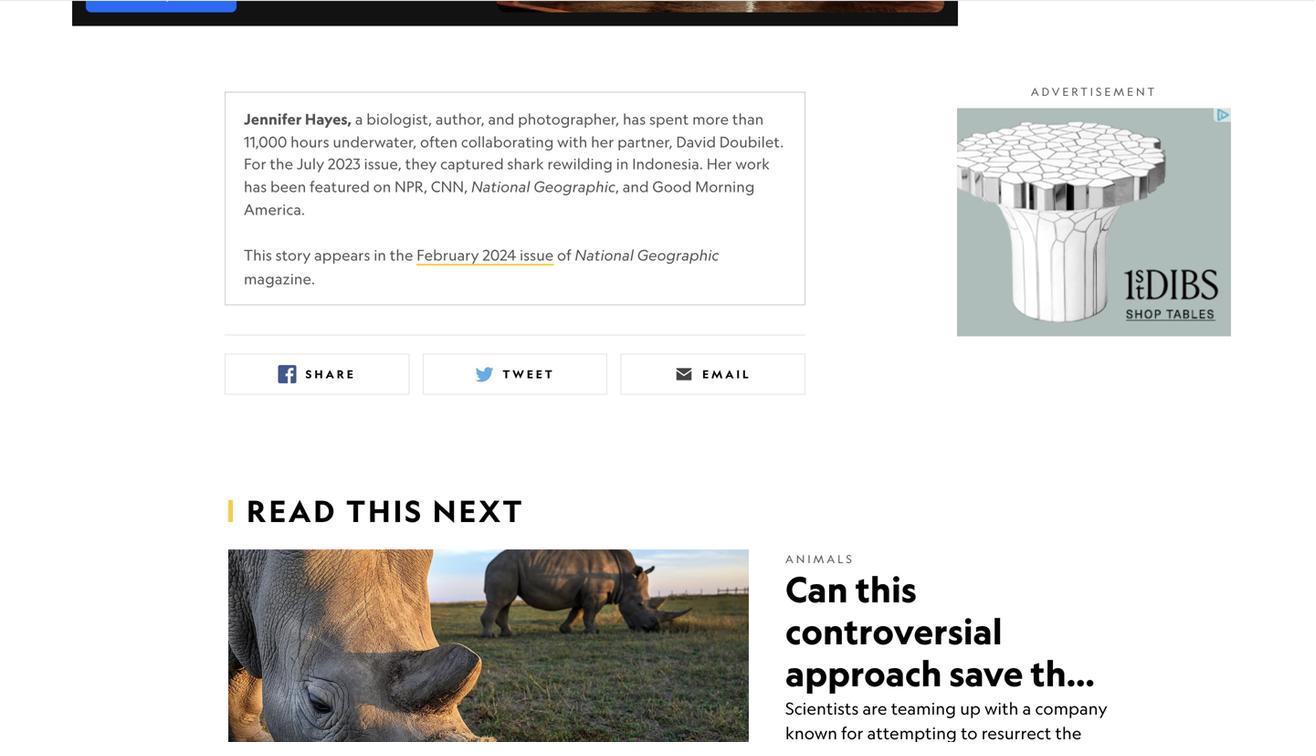 Task type: vqa. For each thing, say whether or not it's contained in the screenshot.
America.
yes



Task type: locate. For each thing, give the bounding box(es) containing it.
1 vertical spatial advertisement element
[[958, 108, 1232, 337]]

in
[[616, 155, 629, 173], [374, 246, 387, 264]]

national
[[471, 178, 530, 195], [575, 246, 634, 264]]

and up collaborating
[[488, 110, 515, 128]]

the
[[270, 155, 293, 173], [390, 246, 413, 264]]

0 vertical spatial national
[[471, 178, 530, 195]]

controversial
[[786, 610, 1003, 654]]

national down shark
[[471, 178, 530, 195]]

0 horizontal spatial this
[[244, 246, 272, 264]]

1 horizontal spatial with
[[985, 699, 1019, 719]]

the inside this story appears in the february 2024 issue of national geographic magazine.
[[390, 246, 413, 264]]

approach
[[786, 652, 942, 696]]

a biologist, author, and photographer, has spent more than 11,000 hours underwater, often collaborating with her partner, david doubilet. for the july 2023 issue, they captured shark rewilding in indonesia. her work has been featured on npr, cnn,
[[244, 110, 784, 195]]

can
[[786, 568, 849, 612]]

this
[[244, 246, 272, 264], [346, 493, 424, 530]]

next
[[433, 493, 525, 530]]

1 vertical spatial the
[[390, 246, 413, 264]]

resurrect
[[982, 724, 1052, 743]]

and right ,
[[623, 178, 649, 195]]

has up partner, on the top of the page
[[623, 110, 646, 128]]

0 vertical spatial and
[[488, 110, 515, 128]]

with down photographer,
[[558, 133, 588, 151]]

with
[[558, 133, 588, 151], [985, 699, 1019, 719]]

with up resurrect
[[985, 699, 1019, 719]]

the up been
[[270, 155, 293, 173]]

issue
[[520, 246, 554, 264]]

1 vertical spatial with
[[985, 699, 1019, 719]]

1 horizontal spatial has
[[623, 110, 646, 128]]

more
[[693, 110, 729, 128]]

0 horizontal spatial with
[[558, 133, 588, 151]]

0 vertical spatial this
[[244, 246, 272, 264]]

geographic down good
[[638, 246, 719, 264]]

national right of
[[575, 246, 634, 264]]

her
[[591, 133, 614, 151]]

1 vertical spatial a
[[1023, 699, 1032, 719]]

0 vertical spatial geographic
[[534, 178, 616, 195]]

, and good morning america.
[[244, 178, 755, 218]]

featured
[[310, 178, 370, 195]]

in inside a biologist, author, and photographer, has spent more than 11,000 hours underwater, often collaborating with her partner, david doubilet. for the july 2023 issue, they captured shark rewilding in indonesia. her work has been featured on npr, cnn,
[[616, 155, 629, 173]]

biologist,
[[367, 110, 432, 128]]

teaming
[[892, 699, 957, 719]]

1 vertical spatial geographic
[[638, 246, 719, 264]]

0 vertical spatial the
[[270, 155, 293, 173]]

and
[[488, 110, 515, 128], [623, 178, 649, 195]]

0 vertical spatial a
[[355, 110, 363, 128]]

for
[[244, 155, 266, 173]]

america.
[[244, 201, 305, 218]]

indonesia.
[[632, 155, 704, 173]]

in right appears
[[374, 246, 387, 264]]

story
[[276, 246, 311, 264]]

read
[[247, 493, 338, 530]]

shark
[[507, 155, 544, 173]]

captured
[[441, 155, 504, 173]]

a up underwater,
[[355, 110, 363, 128]]

2023
[[328, 155, 361, 173]]

1 vertical spatial this
[[346, 493, 424, 530]]

advertisement element
[[72, 0, 958, 26], [958, 108, 1232, 337]]

email
[[703, 368, 752, 382]]

photographer,
[[518, 110, 620, 128]]

geographic down rewilding
[[534, 178, 616, 195]]

morning
[[696, 178, 755, 195]]

1 horizontal spatial a
[[1023, 699, 1032, 719]]

0 vertical spatial in
[[616, 155, 629, 173]]

author,
[[436, 110, 485, 128]]

geographic
[[534, 178, 616, 195], [638, 246, 719, 264]]

has down for
[[244, 178, 267, 195]]

0 horizontal spatial national
[[471, 178, 530, 195]]

0 horizontal spatial the
[[270, 155, 293, 173]]

0 horizontal spatial a
[[355, 110, 363, 128]]

tweet
[[503, 368, 555, 382]]

of
[[557, 246, 572, 264]]

share button
[[225, 354, 410, 395]]

attempting
[[868, 724, 958, 743]]

are
[[863, 699, 888, 719]]

a inside a biologist, author, and photographer, has spent more than 11,000 hours underwater, often collaborating with her partner, david doubilet. for the july 2023 issue, they captured shark rewilding in indonesia. her work has been featured on npr, cnn,
[[355, 110, 363, 128]]

this story appears in the february 2024 issue of national geographic magazine.
[[244, 246, 719, 288]]

animals
[[786, 553, 855, 566]]

july
[[297, 155, 325, 173]]

in up ,
[[616, 155, 629, 173]]

1 vertical spatial and
[[623, 178, 649, 195]]

1 horizontal spatial national
[[575, 246, 634, 264]]

the left february
[[390, 246, 413, 264]]

0 horizontal spatial and
[[488, 110, 515, 128]]

1 vertical spatial in
[[374, 246, 387, 264]]

tweet button
[[423, 354, 608, 395]]

1 horizontal spatial in
[[616, 155, 629, 173]]

0 horizontal spatial in
[[374, 246, 387, 264]]

with inside a biologist, author, and photographer, has spent more than 11,000 hours underwater, often collaborating with her partner, david doubilet. for the july 2023 issue, they captured shark rewilding in indonesia. her work has been featured on npr, cnn,
[[558, 133, 588, 151]]

a up resurrect
[[1023, 699, 1032, 719]]

1 horizontal spatial the
[[390, 246, 413, 264]]

1 horizontal spatial and
[[623, 178, 649, 195]]

0 vertical spatial with
[[558, 133, 588, 151]]

partner,
[[618, 133, 673, 151]]

save
[[950, 652, 1024, 696]]

has
[[623, 110, 646, 128], [244, 178, 267, 195]]

magazine.
[[244, 270, 315, 288]]

0 vertical spatial has
[[623, 110, 646, 128]]

animals link
[[786, 553, 855, 566]]

1 horizontal spatial geographic
[[638, 246, 719, 264]]

a
[[355, 110, 363, 128], [1023, 699, 1032, 719]]

for
[[842, 724, 864, 743]]

hayes,
[[305, 110, 352, 128]]

on
[[373, 178, 391, 195]]

0 horizontal spatial has
[[244, 178, 267, 195]]

animals can this controversial approach save th… scientists are teaming up with a company known for attempting to resurrect th
[[786, 553, 1110, 743]]

underwater,
[[333, 133, 417, 151]]

1 vertical spatial national
[[575, 246, 634, 264]]



Task type: describe. For each thing, give the bounding box(es) containing it.
npr,
[[395, 178, 428, 195]]

0 vertical spatial advertisement element
[[72, 0, 958, 26]]

jennifer
[[244, 110, 302, 128]]

cnn,
[[431, 178, 468, 195]]

february 2024 issue link
[[417, 246, 554, 266]]

good
[[653, 178, 692, 195]]

to
[[961, 724, 978, 743]]

a inside animals can this controversial approach save th… scientists are teaming up with a company known for attempting to resurrect th
[[1023, 699, 1032, 719]]

her
[[707, 155, 732, 173]]

national geographic
[[471, 178, 616, 195]]

known
[[786, 724, 838, 743]]

february
[[417, 246, 479, 264]]

1 horizontal spatial this
[[346, 493, 424, 530]]

scientists
[[786, 699, 859, 719]]

,
[[616, 178, 620, 195]]

11,000
[[244, 133, 287, 151]]

and inside a biologist, author, and photographer, has spent more than 11,000 hours underwater, often collaborating with her partner, david doubilet. for the july 2023 issue, they captured shark rewilding in indonesia. her work has been featured on npr, cnn,
[[488, 110, 515, 128]]

and inside , and good morning america.
[[623, 178, 649, 195]]

email button
[[621, 354, 806, 395]]

work
[[736, 155, 770, 173]]

geographic inside this story appears in the february 2024 issue of national geographic magazine.
[[638, 246, 719, 264]]

collaborating
[[461, 133, 554, 151]]

2024
[[483, 246, 516, 264]]

share
[[306, 368, 356, 382]]

read this next
[[247, 493, 525, 530]]

jennifer hayes,
[[244, 110, 352, 128]]

rewilding
[[548, 155, 613, 173]]

than
[[733, 110, 764, 128]]

this inside this story appears in the february 2024 issue of national geographic magazine.
[[244, 246, 272, 264]]

up
[[960, 699, 981, 719]]

company
[[1036, 699, 1108, 719]]

this
[[856, 568, 917, 612]]

appears
[[314, 246, 371, 264]]

the inside a biologist, author, and photographer, has spent more than 11,000 hours underwater, often collaborating with her partner, david doubilet. for the july 2023 issue, they captured shark rewilding in indonesia. her work has been featured on npr, cnn,
[[270, 155, 293, 173]]

0 horizontal spatial geographic
[[534, 178, 616, 195]]

they
[[405, 155, 437, 173]]

in inside this story appears in the february 2024 issue of national geographic magazine.
[[374, 246, 387, 264]]

national inside this story appears in the february 2024 issue of national geographic magazine.
[[575, 246, 634, 264]]

spent
[[650, 110, 689, 128]]

issue,
[[364, 155, 402, 173]]

with inside animals can this controversial approach save th… scientists are teaming up with a company known for attempting to resurrect th
[[985, 699, 1019, 719]]

been
[[270, 178, 306, 195]]

hours
[[291, 133, 330, 151]]

th…
[[1031, 652, 1095, 696]]

1 vertical spatial has
[[244, 178, 267, 195]]

david
[[677, 133, 716, 151]]

doubilet.
[[720, 133, 784, 151]]

often
[[420, 133, 458, 151]]



